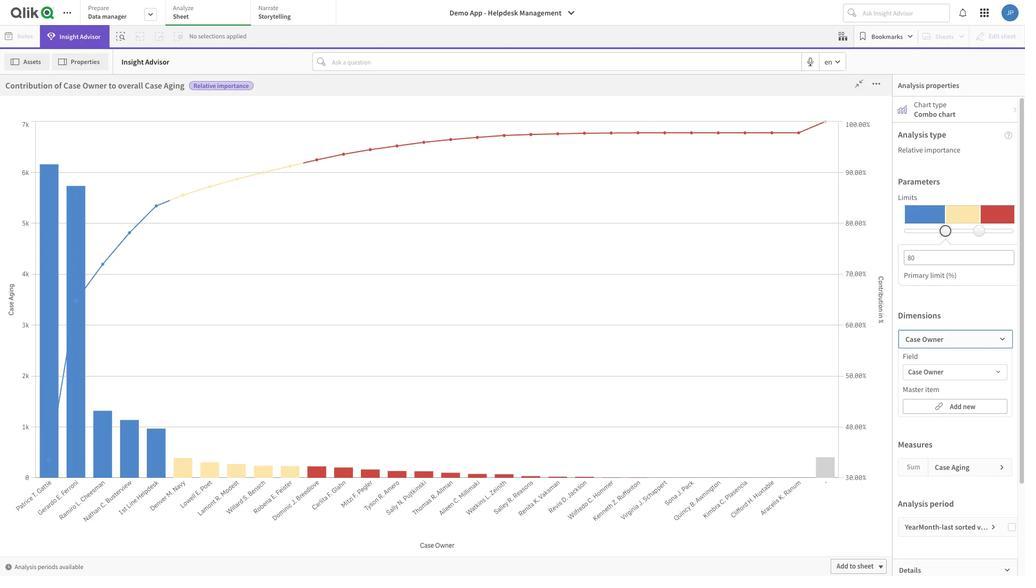 Task type: locate. For each thing, give the bounding box(es) containing it.
by
[[461, 164, 470, 175], [474, 167, 484, 179]]

1 vertical spatial add to sheet
[[837, 562, 874, 572]]

1 vertical spatial type
[[930, 129, 947, 140]]

2 vertical spatial case aging
[[935, 463, 970, 473]]

values for values (table)
[[688, 166, 706, 174]]

Search assets text field
[[55, 76, 161, 95]]

1 master items button from the left
[[0, 109, 54, 143]]

0 horizontal spatial values
[[655, 164, 679, 175]]

0 horizontal spatial insight advisor
[[60, 32, 101, 40]]

1 vertical spatial insight
[[122, 57, 144, 66]]

2 master items button from the left
[[1, 109, 54, 143]]

0 vertical spatial insight advisor
[[60, 32, 101, 40]]

importance left full screen image
[[314, 166, 346, 174]]

insight up properties 'button'
[[60, 32, 79, 40]]

add new
[[950, 402, 976, 412]]

cancel
[[853, 87, 875, 97]]

insight inside dropdown button
[[60, 32, 79, 40]]

type right chart
[[933, 100, 947, 109]]

values left the (table) at the top right of the page
[[688, 166, 706, 174]]

0 vertical spatial contribution of case owner to overall case aging
[[5, 80, 185, 91]]

1 vertical spatial true
[[658, 316, 671, 325]]

number of new cases
[[60, 551, 129, 561]]

2 horizontal spatial is
[[674, 206, 680, 215]]

more image
[[868, 79, 885, 89], [371, 162, 389, 173]]

sheet for topmost add to sheet button
[[832, 388, 848, 397]]

0 horizontal spatial relative
[[194, 82, 216, 90]]

master left item
[[903, 385, 924, 395]]

medium
[[395, 76, 477, 106]]

1 horizontal spatial case owner button
[[904, 365, 1007, 380]]

1 vertical spatial case aging
[[831, 215, 865, 224]]

type down the 142
[[516, 167, 534, 179]]

insight advisor inside insight advisor dropdown button
[[60, 32, 101, 40]]

master
[[11, 129, 29, 137], [903, 385, 924, 395]]

fields
[[20, 95, 36, 103]]

master left items
[[11, 129, 29, 137]]

1 vertical spatial case owner button
[[904, 365, 1007, 380]]

open cases by priority type
[[427, 167, 534, 179]]

employee hire date
[[74, 487, 136, 496]]

open & resolved cases over time
[[5, 449, 137, 460]]

case owner
[[709, 215, 747, 224], [60, 295, 97, 304], [906, 335, 944, 345], [909, 368, 944, 377]]

timetable up the case_date_key button at the left of page
[[77, 380, 108, 390]]

priority
[[145, 179, 171, 189]]

case aging menu item
[[55, 161, 153, 182]]

1 vertical spatial is
[[674, 206, 680, 215]]

data
[[88, 12, 101, 20]]

insight advisor down data
[[60, 32, 101, 40]]

1 horizontal spatial is
[[490, 164, 497, 175]]

sheet
[[832, 388, 848, 397], [858, 562, 874, 572]]

case owner button down 'case is closed' button
[[55, 295, 132, 304]]

relative importance down analysis type
[[898, 145, 961, 155]]

1 true from the top
[[658, 267, 671, 276]]

is down the 142
[[490, 164, 497, 175]]

employee inside menu item
[[74, 487, 105, 496]]

group
[[99, 316, 118, 326]]

advisor
[[80, 32, 101, 40], [145, 57, 169, 66]]

casenumber menu item
[[55, 417, 153, 439]]

1 horizontal spatial importance
[[314, 166, 346, 174]]

case count button
[[55, 209, 132, 219]]

is left "press space to open search dialog box for [case is closed] column." element
[[674, 206, 680, 215]]

type inside chart type combo chart
[[933, 100, 947, 109]]

2 horizontal spatial importance
[[925, 145, 961, 155]]

case closed date menu item
[[55, 182, 153, 204]]

0 vertical spatial add
[[811, 388, 823, 397]]

1 vertical spatial relative
[[898, 145, 923, 155]]

contribution up cases
[[184, 164, 231, 175]]

0 vertical spatial sheet
[[832, 388, 848, 397]]

auto-
[[169, 87, 189, 97]]

0 horizontal spatial case aging
[[60, 166, 94, 176]]

0 horizontal spatial type
[[100, 337, 115, 347]]

analysis properties
[[898, 81, 960, 90]]

0 vertical spatial employee
[[74, 487, 105, 496]]

analysis for analysis periods available
[[15, 563, 36, 571]]

aging inside grid
[[848, 215, 865, 224]]

is down case duration time
[[77, 273, 82, 283]]

rank
[[110, 380, 126, 390]]

case aging up 18364.641273148
[[831, 215, 865, 224]]

date inside menu item
[[121, 487, 136, 496]]

small image
[[1000, 337, 1006, 343], [999, 465, 1006, 471]]

help image
[[1005, 132, 1013, 139]]

timetable
[[77, 359, 108, 368], [77, 380, 108, 390]]

type
[[516, 167, 534, 179], [100, 337, 115, 347]]

1 horizontal spatial insight
[[122, 57, 144, 66]]

low priority cases 203
[[752, 76, 940, 161]]

analysis for analysis type
[[898, 129, 929, 140]]

1 vertical spatial master
[[903, 385, 924, 395]]

duration down created
[[77, 252, 104, 261]]

1 vertical spatial relative importance
[[898, 145, 961, 155]]

203
[[808, 106, 884, 161]]

1 vertical spatial contribution of case owner to overall case aging
[[184, 164, 363, 175]]

case inside 'button'
[[909, 368, 923, 377]]

case owner up 'case owner group'
[[60, 295, 97, 304]]

duration inside 'menu item'
[[77, 252, 104, 261]]

0 vertical spatial true
[[658, 267, 671, 276]]

employee left status
[[60, 508, 91, 518]]

prepare
[[88, 4, 109, 12]]

0 horizontal spatial advisor
[[80, 32, 101, 40]]

app
[[470, 8, 483, 18]]

employee
[[74, 487, 105, 496], [60, 508, 91, 518]]

1 vertical spatial sheet
[[858, 562, 874, 572]]

master inside button
[[11, 129, 29, 137]]

open for open cases by priority type
[[427, 167, 448, 179]]

1 vertical spatial type
[[100, 337, 115, 347]]

press space to open search dialog box for [case owner] column. element
[[781, 204, 800, 227]]

tab list
[[80, 0, 340, 27]]

narrate
[[259, 4, 279, 12]]

yearmonth-last sorted values
[[905, 523, 998, 533]]

created
[[77, 230, 101, 240]]

2 vertical spatial is
[[77, 273, 82, 283]]

0 vertical spatial type
[[516, 167, 534, 179]]

1 horizontal spatial contribution
[[184, 164, 231, 175]]

time down case created date menu item
[[105, 252, 121, 261]]

sheet for bottommost add to sheet button
[[858, 562, 874, 572]]

add for bottommost add to sheet button
[[837, 562, 849, 572]]

0 horizontal spatial master
[[11, 129, 29, 137]]

properties button
[[52, 53, 108, 70]]

values
[[655, 164, 679, 175], [688, 166, 706, 174]]

2 vertical spatial importance
[[314, 166, 346, 174]]

overall for exit full screen icon
[[118, 80, 143, 91]]

master item
[[903, 385, 940, 395]]

values left the values (table)
[[655, 164, 679, 175]]

time
[[105, 252, 121, 261], [118, 449, 137, 460]]

cases inside low priority cases 203
[[880, 76, 940, 106]]

importance down analysis type
[[925, 145, 961, 155]]

fields button
[[0, 75, 54, 108], [1, 75, 54, 108]]

importance for full screen image
[[314, 166, 346, 174]]

employee for employee hire date
[[74, 487, 105, 496]]

2 vertical spatial relative
[[291, 166, 313, 174]]

open
[[173, 179, 190, 189]]

priority inside medium priority cases 142
[[482, 76, 557, 106]]

case aging up represents
[[60, 166, 94, 176]]

type right "record"
[[100, 337, 115, 347]]

master for master item
[[903, 385, 924, 395]]

case aging by case is closed
[[419, 164, 523, 175]]

1 horizontal spatial master
[[903, 385, 924, 395]]

type inside 'menu item'
[[100, 337, 115, 347]]

selections
[[198, 32, 225, 40]]

0 horizontal spatial is
[[77, 273, 82, 283]]

casenumber
[[60, 423, 101, 432]]

application
[[0, 0, 1026, 577]]

1 vertical spatial employee
[[60, 508, 91, 518]]

item
[[926, 385, 940, 395]]

1 horizontal spatial values
[[688, 166, 706, 174]]

1 vertical spatial more image
[[371, 162, 389, 173]]

1 vertical spatial small image
[[999, 465, 1006, 471]]

no
[[189, 32, 197, 40]]

combo chart image
[[898, 105, 907, 114]]

insight
[[60, 32, 79, 40], [122, 57, 144, 66]]

values
[[978, 523, 998, 533]]

advisor down data
[[80, 32, 101, 40]]

relative importance left full screen image
[[291, 166, 346, 174]]

date for case created date
[[103, 230, 117, 240]]

case timetable rank menu item
[[55, 374, 153, 396]]

0 horizontal spatial add
[[811, 388, 823, 397]]

1 vertical spatial case is closed
[[60, 273, 105, 283]]

0 horizontal spatial overall
[[118, 80, 143, 91]]

case timetable
[[60, 359, 108, 368]]

0 vertical spatial contribution
[[5, 80, 53, 91]]

of
[[54, 80, 62, 91], [233, 164, 240, 175], [120, 179, 127, 189], [87, 551, 94, 561]]

number
[[60, 551, 86, 561]]

case closed date button
[[55, 188, 132, 197]]

analysis down combo
[[898, 129, 929, 140]]

primary limit (%)
[[904, 271, 957, 280]]

0 horizontal spatial sheet
[[832, 388, 848, 397]]

true
[[658, 267, 671, 276], [658, 316, 671, 325]]

priority inside high priority cases 72
[[127, 76, 202, 106]]

0 vertical spatial relative importance
[[194, 82, 249, 90]]

number of new cases menu item
[[55, 545, 153, 567]]

case_date_key button
[[55, 401, 132, 411]]

timetable up case timetable rank
[[77, 359, 108, 368]]

1 vertical spatial add
[[950, 402, 962, 412]]

1 vertical spatial duration
[[77, 252, 104, 261]]

2 vertical spatial relative importance
[[291, 166, 346, 174]]

1 horizontal spatial sheet
[[858, 562, 874, 572]]

properties
[[926, 81, 960, 90]]

auto-analysis
[[169, 87, 219, 97]]

measures
[[898, 440, 933, 450]]

0 horizontal spatial relative importance
[[194, 82, 249, 90]]

owner
[[82, 80, 107, 91], [261, 164, 285, 175], [726, 215, 747, 224], [77, 295, 97, 304], [77, 316, 97, 326], [923, 335, 944, 345], [924, 368, 944, 377]]

case aging up period at the right
[[935, 463, 970, 473]]

duration up case closed date on the top left of the page
[[63, 167, 97, 179]]

analyze sheet
[[173, 4, 194, 20]]

0 horizontal spatial by
[[461, 164, 470, 175]]

importance down the applied at left
[[217, 82, 249, 90]]

0 horizontal spatial insight
[[60, 32, 79, 40]]

1 horizontal spatial insight advisor
[[122, 57, 169, 66]]

mutual
[[293, 428, 312, 436]]

of inside open cases vs duration * bubble size represents number of high priority open cases
[[120, 179, 127, 189]]

1 horizontal spatial relative
[[291, 166, 313, 174]]

1 vertical spatial insight advisor
[[122, 57, 169, 66]]

true for sona j. pack
[[658, 267, 671, 276]]

open inside open cases vs duration * bubble size represents number of high priority open cases
[[5, 167, 26, 179]]

employee inside "menu item"
[[60, 508, 91, 518]]

0 vertical spatial duration
[[63, 167, 97, 179]]

type down chart
[[930, 129, 947, 140]]

analysis for analysis properties
[[898, 81, 925, 90]]

analysis left periods
[[15, 563, 36, 571]]

small image
[[1013, 107, 1019, 113], [991, 525, 997, 531], [5, 564, 12, 571], [1005, 568, 1011, 574]]

case created date
[[60, 230, 117, 240]]

contribution of case owner to overall case aging for exit full screen icon
[[5, 80, 185, 91]]

overall
[[118, 80, 143, 91], [296, 164, 322, 175]]

case closed date
[[60, 188, 114, 197]]

chart
[[914, 100, 932, 109]]

0 vertical spatial case is closed
[[658, 206, 680, 224]]

time right over
[[118, 449, 137, 460]]

0 horizontal spatial more image
[[371, 162, 389, 173]]

1 horizontal spatial case aging
[[831, 215, 865, 224]]

cases open/closed menu item
[[55, 439, 153, 460]]

1 horizontal spatial advisor
[[145, 57, 169, 66]]

0 vertical spatial overall
[[118, 80, 143, 91]]

2 horizontal spatial relative
[[898, 145, 923, 155]]

case owner up totals not applicable for this column "element" at the right top
[[709, 215, 747, 224]]

2 true from the top
[[658, 316, 671, 325]]

case timetable button
[[55, 359, 132, 368]]

arrow down image
[[994, 366, 1004, 379]]

0 vertical spatial master
[[11, 129, 29, 137]]

0 horizontal spatial importance
[[217, 82, 249, 90]]

menu
[[55, 118, 161, 577]]

applied
[[226, 32, 247, 40]]

0 vertical spatial importance
[[217, 82, 249, 90]]

aging inside menu item
[[77, 166, 94, 176]]

closed inside menu item
[[77, 188, 98, 197]]

insight advisor down 'smart search' image
[[122, 57, 169, 66]]

0 vertical spatial small image
[[1000, 337, 1006, 343]]

relative importance right auto-
[[194, 82, 249, 90]]

0 vertical spatial insight
[[60, 32, 79, 40]]

of inside menu item
[[87, 551, 94, 561]]

parameters
[[898, 176, 940, 187]]

hire
[[107, 487, 120, 496]]

to
[[109, 80, 116, 91], [287, 164, 295, 175], [824, 388, 831, 397], [850, 562, 856, 572]]

1 vertical spatial timetable
[[77, 380, 108, 390]]

1 timetable from the top
[[77, 359, 108, 368]]

analysis up chart
[[898, 81, 925, 90]]

case owner button up item
[[904, 365, 1007, 380]]

number of new cases button
[[55, 551, 134, 561]]

1 horizontal spatial relative importance
[[291, 166, 346, 174]]

1 horizontal spatial type
[[516, 167, 534, 179]]

relative importance
[[194, 82, 249, 90], [898, 145, 961, 155], [291, 166, 346, 174]]

2 timetable from the top
[[77, 380, 108, 390]]

priority for 142
[[482, 76, 557, 106]]

case is closed up totals element
[[658, 206, 680, 224]]

priority inside low priority cases 203
[[800, 76, 875, 106]]

employee up 'employee status'
[[74, 487, 105, 496]]

0 vertical spatial relative
[[194, 82, 216, 90]]

case is closed down case duration time
[[60, 273, 105, 283]]

case count
[[60, 209, 96, 219]]

totals element
[[656, 227, 707, 241]]

is inside 'menu item'
[[77, 273, 82, 283]]

case owner group menu item
[[55, 310, 153, 332]]

2 vertical spatial add
[[837, 562, 849, 572]]

size
[[37, 179, 50, 189]]

0 vertical spatial timetable
[[77, 359, 108, 368]]

None number field
[[904, 251, 1015, 265]]

contribution up fields
[[5, 80, 53, 91]]

employee status menu item
[[55, 503, 153, 524]]

0 vertical spatial type
[[933, 100, 947, 109]]

1 horizontal spatial case is closed
[[658, 206, 680, 224]]

bookmarks
[[872, 32, 903, 40]]

1 vertical spatial add to sheet button
[[831, 560, 887, 575]]

case is closed inside 'menu item'
[[60, 273, 105, 283]]

helpdesk
[[488, 8, 518, 18]]

0 vertical spatial is
[[490, 164, 497, 175]]

1 horizontal spatial overall
[[296, 164, 322, 175]]

0 vertical spatial case owner button
[[55, 295, 132, 304]]

1 vertical spatial overall
[[296, 164, 322, 175]]

new
[[95, 551, 109, 561]]

closed inside 'menu item'
[[83, 273, 105, 283]]

employee status button
[[55, 508, 132, 518]]

management
[[520, 8, 562, 18]]

case inside case is closed
[[658, 206, 673, 215]]

add to sheet for bottommost add to sheet button
[[837, 562, 874, 572]]

contribution for full screen image
[[184, 164, 231, 175]]

timetable for case timetable
[[77, 359, 108, 368]]

0 vertical spatial case aging
[[60, 166, 94, 176]]

smart search image
[[117, 32, 125, 41]]

0 horizontal spatial contribution
[[5, 80, 53, 91]]

0 horizontal spatial case is closed
[[60, 273, 105, 283]]

contribution
[[5, 80, 53, 91], [184, 164, 231, 175]]

1 horizontal spatial more image
[[868, 79, 885, 89]]

grid
[[655, 204, 871, 426]]

add to sheet
[[811, 388, 848, 397], [837, 562, 874, 572]]

0 horizontal spatial case owner button
[[55, 295, 132, 304]]

analysis up yearmonth-
[[898, 499, 929, 510]]

0 vertical spatial advisor
[[80, 32, 101, 40]]

insight down 'smart search' image
[[122, 57, 144, 66]]

open for open & resolved cases over time
[[5, 449, 26, 460]]

advisor up auto-
[[145, 57, 169, 66]]

2 horizontal spatial case aging
[[935, 463, 970, 473]]

no selections applied
[[189, 32, 247, 40]]

1 vertical spatial contribution
[[184, 164, 231, 175]]

0 vertical spatial time
[[105, 252, 121, 261]]

mutual information
[[293, 428, 346, 436]]

date for employee hire date
[[121, 487, 136, 496]]

0 vertical spatial add to sheet
[[811, 388, 848, 397]]



Task type: describe. For each thing, give the bounding box(es) containing it.
case is closed menu item
[[55, 268, 153, 289]]

yearmonth-
[[905, 523, 942, 533]]

cases inside high priority cases 72
[[207, 76, 268, 106]]

importance for exit full screen icon
[[217, 82, 249, 90]]

grid containing case is closed
[[655, 204, 871, 426]]

case aging inside menu item
[[60, 166, 94, 176]]

sona j. pack
[[709, 267, 748, 276]]

master for master items
[[11, 129, 29, 137]]

case timetable menu item
[[55, 353, 153, 374]]

0 vertical spatial add to sheet button
[[806, 386, 862, 401]]

date menu item
[[55, 460, 153, 481]]

ranking
[[532, 166, 555, 174]]

date for case closed date
[[99, 188, 114, 197]]

totals not applicable for this column element
[[707, 227, 800, 241]]

more image for exit full screen icon
[[868, 79, 885, 89]]

time inside 'menu item'
[[105, 252, 121, 261]]

dimensions
[[898, 310, 941, 321]]

robena e. feister
[[709, 316, 762, 325]]

(table)
[[707, 166, 725, 174]]

sona
[[709, 267, 725, 276]]

small image for case aging
[[999, 465, 1006, 471]]

analysis period
[[898, 499, 954, 510]]

type for analysis
[[930, 129, 947, 140]]

type for chart
[[933, 100, 947, 109]]

new
[[963, 402, 976, 412]]

true for robena e. feister
[[658, 316, 671, 325]]

feister
[[741, 316, 762, 325]]

properties
[[71, 57, 100, 65]]

relative for exit full screen icon
[[194, 82, 216, 90]]

relative importance for exit full screen icon
[[194, 82, 249, 90]]

contribution of case owner to overall case aging for full screen image
[[184, 164, 363, 175]]

relative importance for full screen image
[[291, 166, 346, 174]]

robena
[[709, 316, 733, 325]]

insight advisor button
[[40, 25, 110, 48]]

owner inside 'button'
[[924, 368, 944, 377]]

priority for 72
[[127, 76, 202, 106]]

periods
[[38, 563, 58, 571]]

en
[[825, 57, 833, 66]]

case record type button
[[55, 337, 132, 347]]

add for topmost add to sheet button
[[811, 388, 823, 397]]

analysis
[[189, 87, 219, 97]]

manager
[[102, 12, 127, 20]]

case owner group
[[60, 316, 118, 326]]

primary
[[904, 271, 929, 280]]

cases inside medium priority cases 142
[[561, 76, 622, 106]]

case duration time button
[[55, 252, 132, 261]]

overall for full screen image
[[296, 164, 322, 175]]

application containing 72
[[0, 0, 1026, 577]]

1 vertical spatial advisor
[[145, 57, 169, 66]]

by for case
[[461, 164, 470, 175]]

case is closed button
[[55, 273, 132, 283]]

by for priority
[[474, 167, 484, 179]]

case owner up field at the right bottom of page
[[906, 335, 944, 345]]

case owner group button
[[55, 316, 132, 326]]

period
[[930, 499, 954, 510]]

limits
[[898, 193, 918, 202]]

j.
[[726, 267, 732, 276]]

demo app - helpdesk management
[[450, 8, 562, 18]]

james peterson image
[[1002, 4, 1019, 21]]

casenumber button
[[55, 423, 132, 432]]

exit full screen image
[[851, 79, 868, 89]]

employee hire date menu item
[[55, 481, 153, 503]]

master items
[[11, 129, 45, 137]]

employee hire date button
[[55, 487, 141, 496]]

analyze
[[173, 4, 194, 12]]

bookmarks button
[[857, 28, 916, 45]]

advisor inside dropdown button
[[80, 32, 101, 40]]

available
[[59, 563, 83, 571]]

full screen image
[[354, 162, 371, 173]]

assets
[[24, 57, 41, 65]]

cases inside open cases vs duration * bubble size represents number of high priority open cases
[[28, 167, 51, 179]]

case timetable rank button
[[55, 380, 132, 390]]

case count menu item
[[55, 204, 153, 225]]

&
[[28, 449, 34, 460]]

medium priority cases 142
[[395, 76, 622, 161]]

analysis for analysis period
[[898, 499, 929, 510]]

case_date_key
[[60, 401, 109, 411]]

case duration time
[[60, 252, 121, 261]]

case owner button inside menu item
[[55, 295, 132, 304]]

number
[[91, 179, 118, 189]]

demo
[[450, 8, 469, 18]]

date button
[[55, 465, 132, 475]]

2 horizontal spatial relative importance
[[898, 145, 961, 155]]

duration inside open cases vs duration * bubble size represents number of high priority open cases
[[63, 167, 97, 179]]

case owner inside menu item
[[60, 295, 97, 304]]

values for values
[[655, 164, 679, 175]]

Ask a question text field
[[330, 53, 802, 70]]

case is closed inside grid
[[658, 206, 680, 224]]

case timetable rank
[[60, 380, 126, 390]]

open for open cases vs duration * bubble size represents number of high priority open cases
[[5, 167, 26, 179]]

case aging inside grid
[[831, 215, 865, 224]]

case aging button
[[55, 166, 132, 176]]

cases inside cases open/closed menu item
[[60, 444, 78, 454]]

selections tool image
[[839, 32, 848, 41]]

vs
[[53, 167, 61, 179]]

sum button
[[899, 459, 929, 476]]

case record type menu item
[[55, 332, 153, 353]]

is inside case is closed
[[674, 206, 680, 215]]

owner inside grid
[[726, 215, 747, 224]]

add to sheet for topmost add to sheet button
[[811, 388, 848, 397]]

sheet
[[173, 12, 189, 20]]

priority for 203
[[800, 76, 875, 106]]

press space to open search dialog box for [case is closed] column. element
[[688, 204, 707, 227]]

sum
[[907, 463, 921, 472]]

case created date menu item
[[55, 225, 153, 246]]

low
[[752, 76, 796, 106]]

record
[[77, 337, 99, 347]]

link image
[[935, 400, 944, 413]]

chart
[[939, 109, 956, 119]]

1 vertical spatial time
[[118, 449, 137, 460]]

142
[[471, 106, 547, 161]]

pack
[[733, 267, 748, 276]]

case duration time menu item
[[55, 246, 153, 268]]

menu containing case aging
[[55, 118, 161, 577]]

18364.641273148
[[805, 229, 865, 238]]

contribution for exit full screen icon
[[5, 80, 53, 91]]

closed inside case is closed
[[658, 215, 679, 224]]

small image for case owner
[[1000, 337, 1006, 343]]

case owner up master item
[[909, 368, 944, 377]]

1 fields button from the left
[[0, 75, 54, 108]]

open cases vs duration * bubble size represents number of high priority open cases
[[5, 167, 212, 189]]

en button
[[820, 53, 846, 71]]

2 fields button from the left
[[1, 75, 54, 108]]

high
[[128, 179, 144, 189]]

bubble
[[11, 179, 35, 189]]

employee for employee status
[[60, 508, 91, 518]]

demo app - helpdesk management button
[[443, 4, 582, 21]]

case_date_key menu item
[[55, 396, 153, 417]]

case owner inside grid
[[709, 215, 747, 224]]

cancel button
[[844, 83, 884, 100]]

1 vertical spatial importance
[[925, 145, 961, 155]]

limit
[[931, 271, 945, 280]]

tab list containing prepare
[[80, 0, 340, 27]]

items
[[30, 129, 45, 137]]

add new button
[[903, 400, 1008, 414]]

Ask Insight Advisor text field
[[861, 4, 950, 21]]

cases open/closed button
[[55, 444, 132, 454]]

chart type combo chart
[[914, 100, 956, 119]]

analysis type
[[898, 129, 947, 140]]

more image for full screen image
[[371, 162, 389, 173]]

cases inside number of new cases menu item
[[111, 551, 129, 561]]

high
[[75, 76, 123, 106]]

case owner menu item
[[55, 289, 153, 310]]

timetable for case timetable rank
[[77, 380, 108, 390]]

relative for full screen image
[[291, 166, 313, 174]]

over
[[97, 449, 116, 460]]

2 horizontal spatial add
[[950, 402, 962, 412]]

storytelling
[[259, 12, 291, 20]]



Task type: vqa. For each thing, say whether or not it's contained in the screenshot.
The No Runs Found
no



